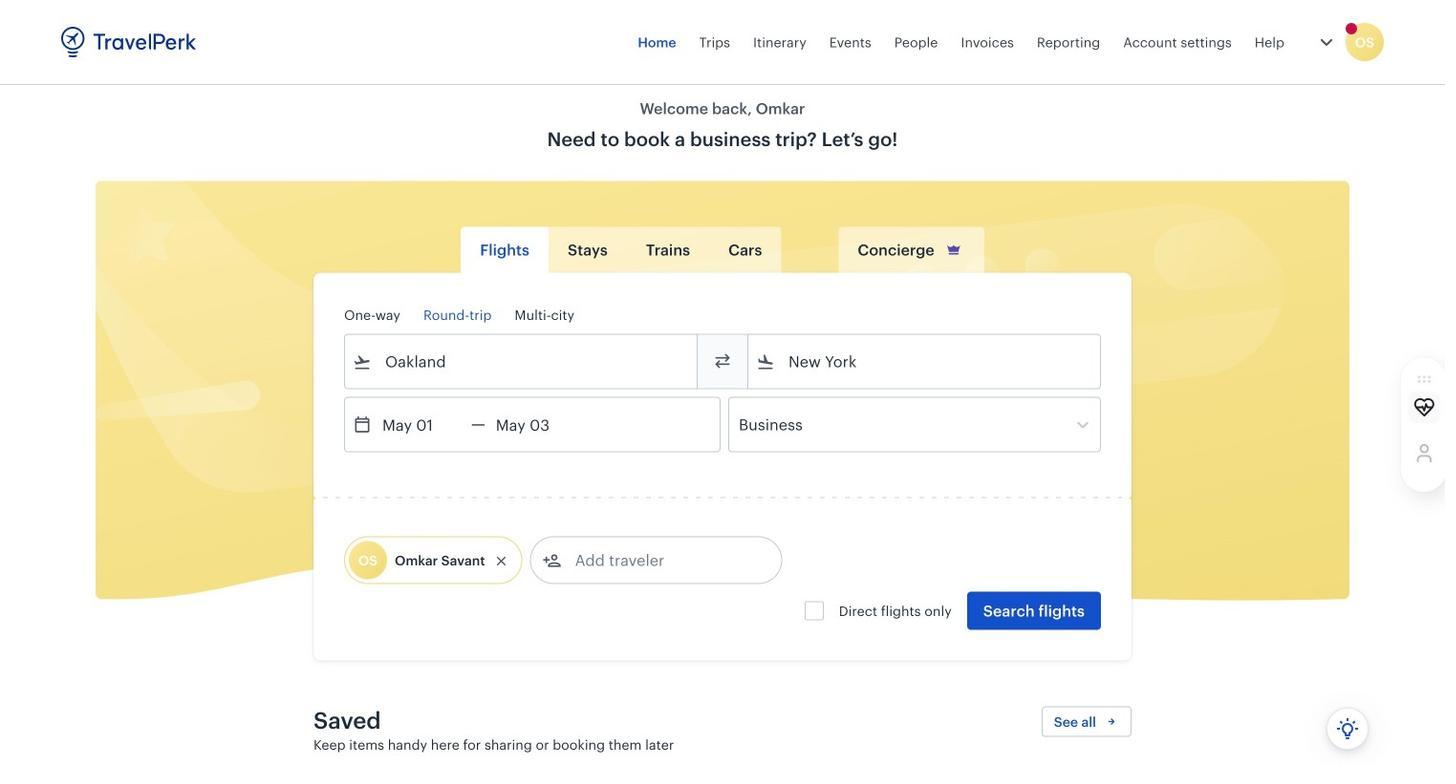 Task type: describe. For each thing, give the bounding box(es) containing it.
From search field
[[372, 347, 672, 377]]



Task type: locate. For each thing, give the bounding box(es) containing it.
To search field
[[775, 347, 1075, 377]]

Add traveler search field
[[562, 545, 760, 576]]

Return text field
[[485, 398, 585, 452]]

Depart text field
[[372, 398, 471, 452]]



